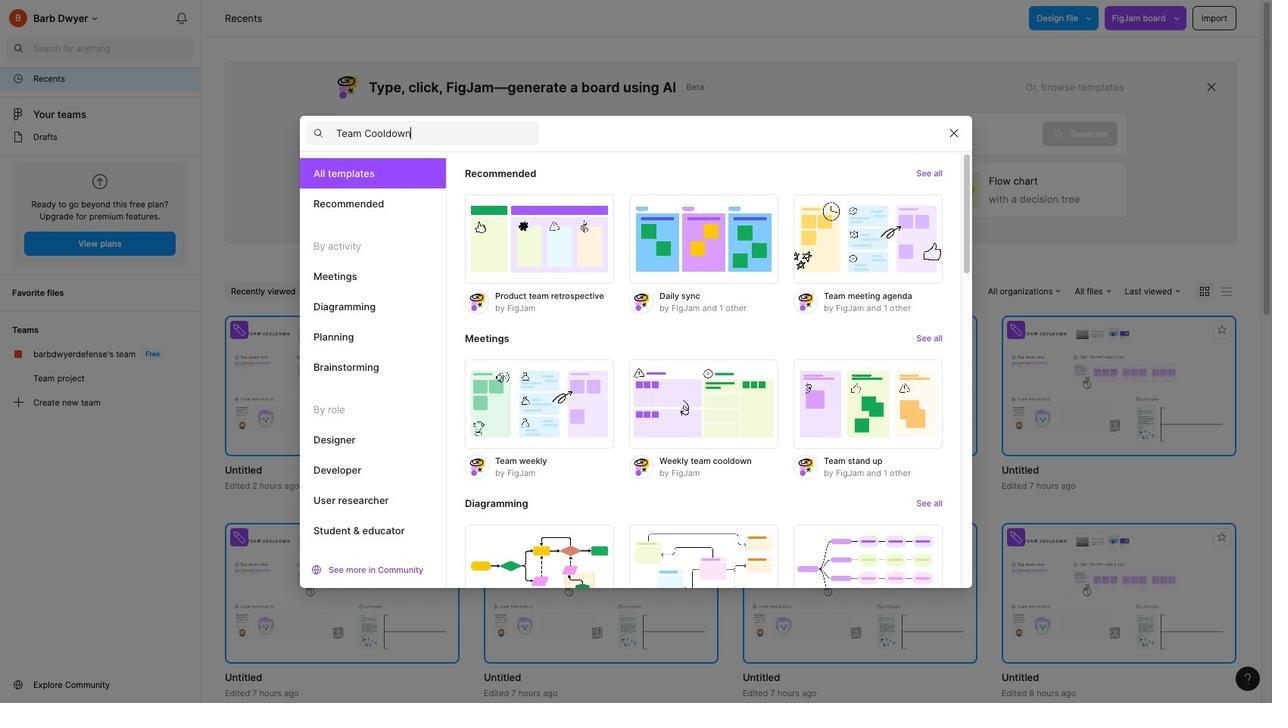 Task type: locate. For each thing, give the bounding box(es) containing it.
Search templates text field
[[336, 124, 539, 142]]

search 32 image
[[6, 36, 30, 61]]

file thumbnail image
[[232, 325, 452, 447], [491, 325, 711, 447], [750, 325, 970, 447], [1009, 325, 1229, 447], [232, 533, 452, 654], [491, 533, 711, 654], [750, 533, 970, 654], [1009, 533, 1229, 654]]

mindmap image
[[794, 525, 943, 614]]

daily sync image
[[629, 194, 778, 284]]

dialog
[[300, 115, 972, 644]]

recent 16 image
[[12, 73, 24, 85]]

team weekly image
[[465, 359, 614, 449]]



Task type: vqa. For each thing, say whether or not it's contained in the screenshot.
View comments Icon
no



Task type: describe. For each thing, give the bounding box(es) containing it.
Search for anything text field
[[33, 42, 194, 55]]

team stand up image
[[794, 359, 943, 449]]

team meeting agenda image
[[794, 194, 943, 284]]

bell 32 image
[[170, 6, 194, 30]]

weekly team cooldown image
[[629, 359, 778, 449]]

page 16 image
[[12, 131, 24, 143]]

Ex: A weekly team meeting, starting with an ice breaker field
[[335, 113, 1043, 155]]

uml diagram image
[[629, 525, 778, 614]]

community 16 image
[[12, 679, 24, 691]]

diagram basics image
[[465, 525, 614, 614]]

product team retrospective image
[[465, 194, 614, 284]]



